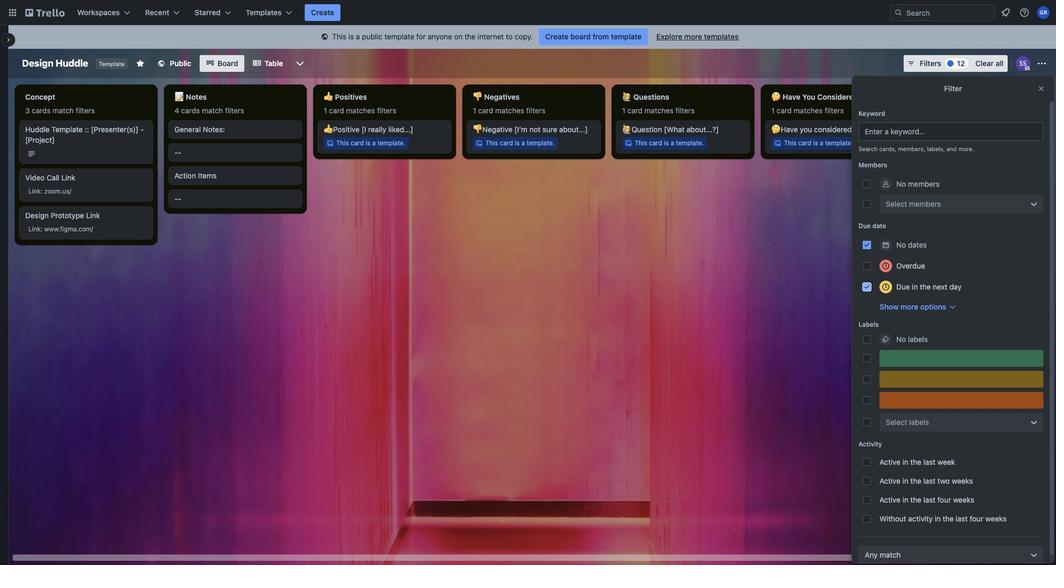 Task type: locate. For each thing, give the bounding box(es) containing it.
sure
[[543, 125, 557, 134]]

1 horizontal spatial match
[[202, 106, 223, 115]]

1 vertical spatial create
[[545, 32, 569, 41]]

card down you
[[798, 139, 812, 147]]

👍 positives 1 card matches filters
[[324, 92, 396, 115]]

is down 👍positive [i really liked...]
[[366, 139, 370, 147]]

0 notifications image
[[999, 6, 1012, 19]]

this for 🙋 questions 1 card matches filters
[[635, 139, 647, 147]]

color: green, title: none element
[[880, 350, 1044, 367]]

1 horizontal spatial due
[[896, 283, 910, 292]]

3 template. from the left
[[676, 139, 704, 147]]

filters for 🙋 questions 1 card matches filters
[[676, 106, 695, 115]]

the for active in the last week
[[911, 458, 922, 467]]

cards right 4
[[181, 106, 200, 115]]

active down 'activity'
[[880, 458, 901, 467]]

create left board
[[545, 32, 569, 41]]

[project]
[[25, 136, 55, 145]]

template.
[[377, 139, 405, 147], [527, 139, 555, 147], [676, 139, 704, 147], [825, 139, 853, 147], [974, 139, 1002, 147]]

filters inside 📝 notes 4 cards match filters
[[225, 106, 244, 115]]

in for due in the next day
[[912, 283, 918, 292]]

0 horizontal spatial due
[[859, 222, 871, 230]]

0 vertical spatial no
[[896, 180, 906, 189]]

active
[[880, 458, 901, 467], [880, 477, 901, 486], [880, 496, 901, 505]]

not
[[530, 125, 541, 134]]

1 active from the top
[[880, 458, 901, 467]]

design prototype link link : www.figma.com/
[[25, 211, 100, 233]]

members
[[908, 180, 940, 189], [909, 200, 941, 209]]

1 this card is a template. from the left
[[336, 139, 405, 147]]

active in the last two weeks
[[880, 477, 973, 486]]

template. down ❌blocker link
[[974, 139, 1002, 147]]

match right any
[[880, 551, 901, 560]]

1 select from the top
[[886, 200, 907, 209]]

link down video
[[28, 188, 41, 195]]

filters down 📝 notes text box
[[225, 106, 244, 115]]

filters inside 🙋 questions 1 card matches filters
[[676, 106, 695, 115]]

from
[[593, 32, 609, 41]]

-- link down the general notes: link
[[174, 148, 296, 158]]

1 inside 🙋 questions 1 card matches filters
[[622, 106, 625, 115]]

2 filters from the left
[[225, 106, 244, 115]]

a left public
[[356, 32, 360, 41]]

0 horizontal spatial four
[[938, 496, 951, 505]]

0 vertical spatial -- link
[[174, 148, 296, 158]]

matches inside 👍 positives 1 card matches filters
[[346, 106, 375, 115]]

📝 Notes text field
[[168, 89, 303, 106]]

0 vertical spatial design
[[22, 58, 53, 69]]

1 down 👎 on the left of the page
[[473, 106, 476, 115]]

2 : from the top
[[41, 225, 42, 233]]

date
[[873, 222, 886, 230]]

more right explore
[[684, 32, 702, 41]]

is down 🙋question [what about...?]
[[664, 139, 669, 147]]

in up show more options
[[912, 283, 918, 292]]

filters down 🤔 have you considered? text field
[[825, 106, 844, 115]]

public
[[170, 59, 191, 68]]

template left the star or unstar board image
[[99, 60, 125, 67]]

design inside board name text box
[[22, 58, 53, 69]]

1 vertical spatial weeks
[[953, 496, 974, 505]]

negatives
[[484, 92, 520, 101]]

👎
[[473, 92, 482, 101]]

in for active in the last week
[[903, 458, 909, 467]]

template. down 👍positive [i really liked...] link
[[377, 139, 405, 147]]

members down no members
[[909, 200, 941, 209]]

match up "notes:"
[[202, 106, 223, 115]]

any
[[865, 551, 878, 560]]

without
[[880, 515, 906, 524]]

the down the active in the last week
[[911, 477, 922, 486]]

0 horizontal spatial template
[[385, 32, 414, 41]]

card down 👍
[[329, 106, 344, 115]]

-- up action
[[174, 148, 181, 157]]

filters inside 👍 positives 1 card matches filters
[[377, 106, 396, 115]]

2 no from the top
[[896, 241, 906, 250]]

template. for not
[[527, 139, 555, 147]]

this for 👍 positives 1 card matches filters
[[336, 139, 349, 147]]

a down ❌blocker link
[[969, 139, 973, 147]]

select up date
[[886, 200, 907, 209]]

star or unstar board image
[[136, 59, 145, 68]]

is down "[i'm"
[[515, 139, 520, 147]]

more
[[684, 32, 702, 41], [901, 303, 918, 312]]

day
[[949, 283, 962, 292]]

1 horizontal spatial cards
[[181, 106, 200, 115]]

: left www.figma.com/
[[41, 225, 42, 233]]

match inside 📝 notes 4 cards match filters
[[202, 106, 223, 115]]

last down "active in the last two weeks" in the right bottom of the page
[[923, 496, 936, 505]]

huddle up concept 'text box'
[[56, 58, 88, 69]]

2 vertical spatial active
[[880, 496, 901, 505]]

huddle up [project]
[[25, 125, 50, 134]]

2 vertical spatial weeks
[[985, 515, 1007, 524]]

overdue
[[896, 262, 925, 271]]

members for no members
[[908, 180, 940, 189]]

4 filters from the left
[[526, 106, 546, 115]]

week
[[938, 458, 955, 467]]

0 vertical spatial template
[[99, 60, 125, 67]]

0 horizontal spatial create
[[311, 8, 334, 17]]

recent
[[145, 8, 169, 17]]

matches down questions
[[645, 106, 674, 115]]

no down show more options
[[896, 335, 906, 344]]

🙋
[[622, 92, 632, 101]]

0 horizontal spatial template
[[52, 125, 83, 134]]

1 down 🙋
[[622, 106, 625, 115]]

search cards, members, labels, and more.
[[859, 146, 974, 152]]

the left next
[[920, 283, 931, 292]]

0 vertical spatial :
[[41, 188, 42, 195]]

action
[[174, 171, 196, 180]]

this card is a template.
[[336, 139, 405, 147], [486, 139, 555, 147], [635, 139, 704, 147], [784, 139, 853, 147], [933, 139, 1002, 147]]

5 this card is a template. from the left
[[933, 139, 1002, 147]]

last left two
[[923, 477, 936, 486]]

filters down concept 'text box'
[[76, 106, 95, 115]]

3 1 from the left
[[622, 106, 625, 115]]

no up select members
[[896, 180, 906, 189]]

filters down 👍 positives text box at left top
[[377, 106, 396, 115]]

1 vertical spatial template
[[52, 125, 83, 134]]

last down active in the last four weeks
[[956, 515, 968, 524]]

1 no from the top
[[896, 180, 906, 189]]

weeks for active in the last two weeks
[[952, 477, 973, 486]]

in down the active in the last week
[[903, 477, 909, 486]]

the for active in the last four weeks
[[911, 496, 922, 505]]

1 vertical spatial members
[[909, 200, 941, 209]]

no left dates
[[896, 241, 906, 250]]

this for 👎 negatives 1 card matches filters
[[486, 139, 498, 147]]

0 vertical spatial --
[[174, 148, 181, 157]]

Search field
[[903, 5, 995, 20]]

🙋question
[[622, 125, 662, 134]]

-- link down the action items link
[[174, 194, 296, 204]]

this down the 🙋question
[[635, 139, 647, 147]]

select for select members
[[886, 200, 907, 209]]

labels
[[908, 335, 928, 344], [909, 418, 929, 427]]

video call link link
[[25, 173, 147, 183]]

active for active in the last four weeks
[[880, 496, 901, 505]]

filters down 👎 negatives text field
[[526, 106, 546, 115]]

without activity in the last four weeks
[[880, 515, 1007, 524]]

-- down action
[[174, 194, 181, 203]]

📝
[[174, 92, 184, 101]]

board link
[[200, 55, 244, 72]]

this right sm icon
[[332, 32, 346, 41]]

activity
[[908, 515, 933, 524]]

1 1 from the left
[[324, 106, 327, 115]]

public button
[[151, 55, 198, 72]]

more.
[[959, 146, 974, 152]]

two
[[938, 477, 950, 486]]

create inside button
[[311, 8, 334, 17]]

a down "[i'm"
[[521, 139, 525, 147]]

labels up the active in the last week
[[909, 418, 929, 427]]

:
[[41, 188, 42, 195], [41, 225, 42, 233]]

next
[[933, 283, 947, 292]]

due
[[859, 222, 871, 230], [896, 283, 910, 292]]

copy.
[[515, 32, 533, 41]]

1 cards from the left
[[32, 106, 51, 115]]

four
[[938, 496, 951, 505], [970, 515, 983, 524]]

in for active in the last four weeks
[[903, 496, 909, 505]]

greg robinson (gregrobinson96) image
[[1037, 6, 1050, 19]]

0 vertical spatial members
[[908, 180, 940, 189]]

3 this card is a template. from the left
[[635, 139, 704, 147]]

0 vertical spatial active
[[880, 458, 901, 467]]

[i
[[362, 125, 366, 134]]

template. for about...?]
[[676, 139, 704, 147]]

is left public
[[348, 32, 354, 41]]

open information menu image
[[1019, 7, 1030, 18]]

template. for considered...
[[825, 139, 853, 147]]

create
[[311, 8, 334, 17], [545, 32, 569, 41]]

show more options button
[[880, 302, 957, 313]]

card down the 🙋question
[[649, 139, 662, 147]]

template
[[385, 32, 414, 41], [611, 32, 642, 41]]

matches inside 🙋 questions 1 card matches filters
[[645, 106, 674, 115]]

design inside design prototype link link : www.figma.com/
[[25, 211, 49, 220]]

🙋 Questions text field
[[616, 89, 750, 106]]

2 1 from the left
[[473, 106, 476, 115]]

❌blocker
[[921, 125, 955, 134]]

4 1 from the left
[[771, 106, 775, 115]]

link left www.figma.com/
[[28, 225, 41, 233]]

more right show
[[901, 303, 918, 312]]

1 vertical spatial design
[[25, 211, 49, 220]]

1 vertical spatial labels
[[909, 418, 929, 427]]

this is a public template for anyone on the internet to copy.
[[332, 32, 533, 41]]

labels down show more options button
[[908, 335, 928, 344]]

match down concept 'text box'
[[53, 106, 74, 115]]

sm image
[[320, 32, 330, 43]]

template
[[99, 60, 125, 67], [52, 125, 83, 134]]

1 horizontal spatial more
[[901, 303, 918, 312]]

1 matches from the left
[[346, 106, 375, 115]]

show more options
[[880, 303, 946, 312]]

1 : from the top
[[41, 188, 42, 195]]

internet
[[478, 32, 504, 41]]

1 vertical spatial select
[[886, 418, 907, 427]]

match inside concept 3 cards match filters
[[53, 106, 74, 115]]

1 down 🤔
[[771, 106, 775, 115]]

design for design huddle
[[22, 58, 53, 69]]

templates button
[[239, 4, 298, 21]]

4 matches from the left
[[794, 106, 823, 115]]

starred
[[195, 8, 221, 17]]

this down 👍positive
[[336, 139, 349, 147]]

1 down 👍
[[324, 106, 327, 115]]

: inside video call link link : zoom.us/
[[41, 188, 42, 195]]

last for four
[[923, 496, 936, 505]]

filters inside 👎 negatives 1 card matches filters
[[526, 106, 546, 115]]

select for select labels
[[886, 418, 907, 427]]

this card is a template. down 🤔have you considered...
[[784, 139, 853, 147]]

0 vertical spatial weeks
[[952, 477, 973, 486]]

a for 👍 positives 1 card matches filters
[[372, 139, 376, 147]]

1 horizontal spatial huddle
[[56, 58, 88, 69]]

matches inside 👎 negatives 1 card matches filters
[[495, 106, 524, 115]]

huddle inside the huddle template :: [presenter(s)] - [project]
[[25, 125, 50, 134]]

due for due in the next day
[[896, 283, 910, 292]]

0 vertical spatial due
[[859, 222, 871, 230]]

due up show more options
[[896, 283, 910, 292]]

a down really
[[372, 139, 376, 147]]

is down 🤔have you considered...
[[813, 139, 818, 147]]

4
[[174, 106, 179, 115]]

card down have
[[777, 106, 792, 115]]

matches
[[346, 106, 375, 115], [495, 106, 524, 115], [645, 106, 674, 115], [794, 106, 823, 115]]

liked...]
[[388, 125, 413, 134]]

4 this card is a template. from the left
[[784, 139, 853, 147]]

in up "active in the last two weeks" in the right bottom of the page
[[903, 458, 909, 467]]

0 horizontal spatial cards
[[32, 106, 51, 115]]

5 filters from the left
[[676, 106, 695, 115]]

: inside design prototype link link : www.figma.com/
[[41, 225, 42, 233]]

3 active from the top
[[880, 496, 901, 505]]

matches for 👎 negatives
[[495, 106, 524, 115]]

card down 🙋
[[627, 106, 643, 115]]

card down 👎 on the left of the page
[[478, 106, 493, 115]]

members
[[859, 161, 887, 169]]

-
[[140, 125, 144, 134], [174, 148, 178, 157], [178, 148, 181, 157], [174, 194, 178, 203], [178, 194, 181, 203]]

filters down 🙋 questions text box in the right of the page
[[676, 106, 695, 115]]

is for 👍 positives 1 card matches filters
[[366, 139, 370, 147]]

2 template. from the left
[[527, 139, 555, 147]]

0 horizontal spatial more
[[684, 32, 702, 41]]

1 filters from the left
[[76, 106, 95, 115]]

the up "active in the last two weeks" in the right bottom of the page
[[911, 458, 922, 467]]

due left date
[[859, 222, 871, 230]]

3 filters from the left
[[377, 106, 396, 115]]

1 vertical spatial -- link
[[174, 194, 296, 204]]

active in the last four weeks
[[880, 496, 974, 505]]

3 no from the top
[[896, 335, 906, 344]]

search image
[[894, 8, 903, 17]]

matches down positives
[[346, 106, 375, 115]]

--
[[174, 148, 181, 157], [174, 194, 181, 203]]

design up concept
[[22, 58, 53, 69]]

1 inside 👎 negatives 1 card matches filters
[[473, 106, 476, 115]]

zoom.us/
[[44, 188, 71, 195]]

this card is a template. down "[i'm"
[[486, 139, 555, 147]]

template left ::
[[52, 125, 83, 134]]

0 vertical spatial huddle
[[56, 58, 88, 69]]

public
[[362, 32, 383, 41]]

a down 🙋question [what about...?]
[[671, 139, 674, 147]]

this down 👎negative
[[486, 139, 498, 147]]

6 filters from the left
[[825, 106, 844, 115]]

template right from
[[611, 32, 642, 41]]

filters for 👍 positives 1 card matches filters
[[377, 106, 396, 115]]

link
[[61, 173, 75, 182], [28, 188, 41, 195], [86, 211, 100, 220], [28, 225, 41, 233]]

1 vertical spatial --
[[174, 194, 181, 203]]

no for no labels
[[896, 335, 906, 344]]

back to home image
[[25, 4, 65, 21]]

explore more templates link
[[650, 28, 745, 45]]

this card is a template. down ❌blocker link
[[933, 139, 1002, 147]]

1 -- from the top
[[174, 148, 181, 157]]

0 horizontal spatial huddle
[[25, 125, 50, 134]]

a for 👎 negatives 1 card matches filters
[[521, 139, 525, 147]]

starred button
[[188, 4, 237, 21]]

select up the active in the last week
[[886, 418, 907, 427]]

2 select from the top
[[886, 418, 907, 427]]

weeks
[[952, 477, 973, 486], [953, 496, 974, 505], [985, 515, 1007, 524]]

match
[[53, 106, 74, 115], [202, 106, 223, 115], [880, 551, 901, 560]]

workspaces
[[77, 8, 120, 17]]

1 vertical spatial due
[[896, 283, 910, 292]]

create button
[[305, 4, 341, 21]]

2 matches from the left
[[495, 106, 524, 115]]

1 horizontal spatial template
[[611, 32, 642, 41]]

0 vertical spatial labels
[[908, 335, 928, 344]]

matches down negatives
[[495, 106, 524, 115]]

2 this card is a template. from the left
[[486, 139, 555, 147]]

keyword
[[859, 110, 885, 118]]

4 template. from the left
[[825, 139, 853, 147]]

this card is a template. down 👍positive [i really liked...]
[[336, 139, 405, 147]]

cards inside concept 3 cards match filters
[[32, 106, 51, 115]]

1 vertical spatial more
[[901, 303, 918, 312]]

active down the active in the last week
[[880, 477, 901, 486]]

1 vertical spatial :
[[41, 225, 42, 233]]

active up without
[[880, 496, 901, 505]]

1 vertical spatial active
[[880, 477, 901, 486]]

0 vertical spatial more
[[684, 32, 702, 41]]

in up without
[[903, 496, 909, 505]]

👎 Negatives text field
[[467, 89, 601, 106]]

1 vertical spatial huddle
[[25, 125, 50, 134]]

1 template. from the left
[[377, 139, 405, 147]]

0 vertical spatial four
[[938, 496, 951, 505]]

templates
[[704, 32, 739, 41]]

0 vertical spatial create
[[311, 8, 334, 17]]

last
[[923, 458, 936, 467], [923, 477, 936, 486], [923, 496, 936, 505], [956, 515, 968, 524]]

1 vertical spatial four
[[970, 515, 983, 524]]

1
[[324, 106, 327, 115], [473, 106, 476, 115], [622, 106, 625, 115], [771, 106, 775, 115]]

1 horizontal spatial four
[[970, 515, 983, 524]]

is for 🤔 have you considered? 1 card matches filters
[[813, 139, 818, 147]]

card inside 👍 positives 1 card matches filters
[[329, 106, 344, 115]]

1 inside 👍 positives 1 card matches filters
[[324, 106, 327, 115]]

1 vertical spatial no
[[896, 241, 906, 250]]

2 cards from the left
[[181, 106, 200, 115]]

2 active from the top
[[880, 477, 901, 486]]

3 matches from the left
[[645, 106, 674, 115]]

general notes:
[[174, 125, 225, 134]]

👎negative [i'm not sure about...] link
[[473, 125, 595, 135]]

0 horizontal spatial match
[[53, 106, 74, 115]]

a down 🤔have you considered...
[[820, 139, 823, 147]]

more inside button
[[901, 303, 918, 312]]

members up select members
[[908, 180, 940, 189]]

about...]
[[559, 125, 588, 134]]

active for active in the last week
[[880, 458, 901, 467]]

this down 🤔have
[[784, 139, 797, 147]]

select
[[886, 200, 907, 209], [886, 418, 907, 427]]

: down video
[[41, 188, 42, 195]]

2 vertical spatial no
[[896, 335, 906, 344]]

0 vertical spatial select
[[886, 200, 907, 209]]

stu smith (stusmith18) image
[[1016, 56, 1030, 71]]

select members
[[886, 200, 941, 209]]

a for 🙋 questions 1 card matches filters
[[671, 139, 674, 147]]

more for explore
[[684, 32, 702, 41]]

design left prototype
[[25, 211, 49, 220]]

filters for 📝 notes 4 cards match filters
[[225, 106, 244, 115]]

template. down the not
[[527, 139, 555, 147]]

create up sm icon
[[311, 8, 334, 17]]

this card is a template. down 🙋question [what about...?]
[[635, 139, 704, 147]]

template. down considered...
[[825, 139, 853, 147]]

clear all button
[[971, 55, 1008, 72]]

1 horizontal spatial create
[[545, 32, 569, 41]]

cards right 3
[[32, 106, 51, 115]]



Task type: describe. For each thing, give the bounding box(es) containing it.
the for active in the last two weeks
[[911, 477, 922, 486]]

card down [i
[[351, 139, 364, 147]]

1 for 👎 negatives 1 card matches filters
[[473, 106, 476, 115]]

this member is an admin of this board. image
[[1025, 66, 1030, 71]]

no for no members
[[896, 180, 906, 189]]

filters
[[920, 59, 941, 68]]

🤔 have you considered? 1 card matches filters
[[771, 92, 862, 115]]

1 -- link from the top
[[174, 148, 296, 158]]

Board name text field
[[17, 55, 93, 72]]

create for create board from template
[[545, 32, 569, 41]]

active for active in the last two weeks
[[880, 477, 901, 486]]

search
[[859, 146, 878, 152]]

anyone
[[428, 32, 452, 41]]

filters inside 🤔 have you considered? 1 card matches filters
[[825, 106, 844, 115]]

table link
[[247, 55, 289, 72]]

: for video
[[41, 188, 42, 195]]

template. for really
[[377, 139, 405, 147]]

create board from template
[[545, 32, 642, 41]]

the for due in the next day
[[920, 283, 931, 292]]

👍
[[324, 92, 333, 101]]

card inside 🤔 have you considered? 1 card matches filters
[[777, 106, 792, 115]]

activity
[[859, 441, 882, 449]]

matches inside 🤔 have you considered? 1 card matches filters
[[794, 106, 823, 115]]

🤔have you considered... link
[[771, 125, 893, 135]]

❌blocker link
[[921, 125, 1043, 135]]

👍 Positives text field
[[317, 89, 452, 106]]

due date
[[859, 222, 886, 230]]

is for 🙋 questions 1 card matches filters
[[664, 139, 669, 147]]

🤔
[[771, 92, 781, 101]]

primary element
[[0, 0, 1056, 25]]

is right and
[[963, 139, 967, 147]]

card right labels,
[[948, 139, 961, 147]]

dates
[[908, 241, 927, 250]]

options
[[920, 303, 946, 312]]

no members
[[896, 180, 940, 189]]

and
[[947, 146, 957, 152]]

www.figma.com/
[[44, 225, 93, 233]]

explore
[[656, 32, 682, 41]]

filters for 👎 negatives 1 card matches filters
[[526, 106, 546, 115]]

members,
[[898, 146, 925, 152]]

about...?]
[[687, 125, 719, 134]]

12
[[957, 59, 965, 68]]

more for show
[[901, 303, 918, 312]]

1 horizontal spatial template
[[99, 60, 125, 67]]

general
[[174, 125, 201, 134]]

this left and
[[933, 139, 946, 147]]

huddle inside board name text box
[[56, 58, 88, 69]]

notes:
[[203, 125, 225, 134]]

design huddle
[[22, 58, 88, 69]]

labels for select labels
[[909, 418, 929, 427]]

select labels
[[886, 418, 929, 427]]

the right on
[[465, 32, 476, 41]]

this card is a template. for [i
[[336, 139, 405, 147]]

due in the next day
[[896, 283, 962, 292]]

cards inside 📝 notes 4 cards match filters
[[181, 106, 200, 115]]

huddle template :: [presenter(s)] - [project]
[[25, 125, 144, 145]]

explore more templates
[[656, 32, 739, 41]]

this card is a template. for you
[[784, 139, 853, 147]]

matches for 👍 positives
[[346, 106, 375, 115]]

- inside the huddle template :: [presenter(s)] - [project]
[[140, 125, 144, 134]]

clear
[[976, 59, 994, 68]]

labels for no labels
[[908, 335, 928, 344]]

in for active in the last two weeks
[[903, 477, 909, 486]]

labels
[[859, 321, 879, 329]]

this card is a template. for [what
[[635, 139, 704, 147]]

filter
[[944, 84, 962, 93]]

templates
[[246, 8, 282, 17]]

concept
[[25, 92, 55, 101]]

is for 👎 negatives 1 card matches filters
[[515, 139, 520, 147]]

3
[[25, 106, 30, 115]]

🙋 questions 1 card matches filters
[[622, 92, 695, 115]]

template inside the huddle template :: [presenter(s)] - [project]
[[52, 125, 83, 134]]

any match
[[865, 551, 901, 560]]

this for 🤔 have you considered? 1 card matches filters
[[784, 139, 797, 147]]

due for due date
[[859, 222, 871, 230]]

🙋question [what about...?] link
[[622, 125, 744, 135]]

a for 🤔 have you considered? 1 card matches filters
[[820, 139, 823, 147]]

video
[[25, 173, 45, 182]]

link right call
[[61, 173, 75, 182]]

1 template from the left
[[385, 32, 414, 41]]

board
[[571, 32, 591, 41]]

1 inside 🤔 have you considered? 1 card matches filters
[[771, 106, 775, 115]]

👎 negatives 1 card matches filters
[[473, 92, 546, 115]]

huddle template :: [presenter(s)] - [project] link
[[25, 125, 147, 146]]

1 for 🙋 questions 1 card matches filters
[[622, 106, 625, 115]]

cards,
[[879, 146, 896, 152]]

matches for 🙋 questions
[[645, 106, 674, 115]]

no labels
[[896, 335, 928, 344]]

considered?
[[817, 92, 862, 101]]

color: orange, title: none element
[[880, 393, 1044, 409]]

last for two
[[923, 477, 936, 486]]

no for no dates
[[896, 241, 906, 250]]

2 -- link from the top
[[174, 194, 296, 204]]

members for select members
[[909, 200, 941, 209]]

🤔have
[[771, 125, 798, 134]]

2 -- from the top
[[174, 194, 181, 203]]

filters inside concept 3 cards match filters
[[76, 106, 95, 115]]

1 for 👍 positives 1 card matches filters
[[324, 106, 327, 115]]

create for create
[[311, 8, 334, 17]]

active in the last week
[[880, 458, 955, 467]]

video call link link : zoom.us/
[[25, 173, 75, 195]]

positives
[[335, 92, 367, 101]]

🤔have you considered...
[[771, 125, 858, 134]]

really
[[368, 125, 386, 134]]

2 horizontal spatial match
[[880, 551, 901, 560]]

design for design prototype link link : www.figma.com/
[[25, 211, 49, 220]]

👍positive [i really liked...]
[[324, 125, 413, 134]]

👎negative [i'm not sure about...]
[[473, 125, 588, 134]]

Enter a keyword… text field
[[859, 122, 1044, 141]]

color: yellow, title: none element
[[880, 372, 1044, 388]]

📝 notes 4 cards match filters
[[174, 92, 244, 115]]

create board from template link
[[539, 28, 648, 45]]

last for week
[[923, 458, 936, 467]]

🤔 Have You Considered? text field
[[765, 89, 900, 106]]

weeks for active in the last four weeks
[[953, 496, 974, 505]]

2 template from the left
[[611, 32, 642, 41]]

concept 3 cards match filters
[[25, 92, 95, 115]]

table
[[264, 59, 283, 68]]

action items link
[[174, 171, 296, 181]]

card inside 🙋 questions 1 card matches filters
[[627, 106, 643, 115]]

[i'm
[[514, 125, 528, 134]]

5 template. from the left
[[974, 139, 1002, 147]]

🙋question [what about...?]
[[622, 125, 719, 134]]

customize views image
[[295, 58, 305, 69]]

card inside 👎 negatives 1 card matches filters
[[478, 106, 493, 115]]

prototype
[[51, 211, 84, 220]]

[presenter(s)]
[[91, 125, 138, 134]]

link right prototype
[[86, 211, 100, 220]]

Concept text field
[[19, 89, 153, 106]]

👎negative
[[473, 125, 512, 134]]

the right 'activity'
[[943, 515, 954, 524]]

questions
[[633, 92, 669, 101]]

board
[[218, 59, 238, 68]]

close popover image
[[1037, 85, 1046, 93]]

considered...
[[814, 125, 858, 134]]

this card is a template. for [i'm
[[486, 139, 555, 147]]

no dates
[[896, 241, 927, 250]]

in right 'activity'
[[935, 515, 941, 524]]

card down 👎negative
[[500, 139, 513, 147]]

notes
[[186, 92, 207, 101]]

have
[[783, 92, 801, 101]]

show menu image
[[1037, 58, 1047, 69]]

all
[[996, 59, 1004, 68]]

: for design
[[41, 225, 42, 233]]

labels,
[[927, 146, 945, 152]]

action items
[[174, 171, 217, 180]]



Task type: vqa. For each thing, say whether or not it's contained in the screenshot.


